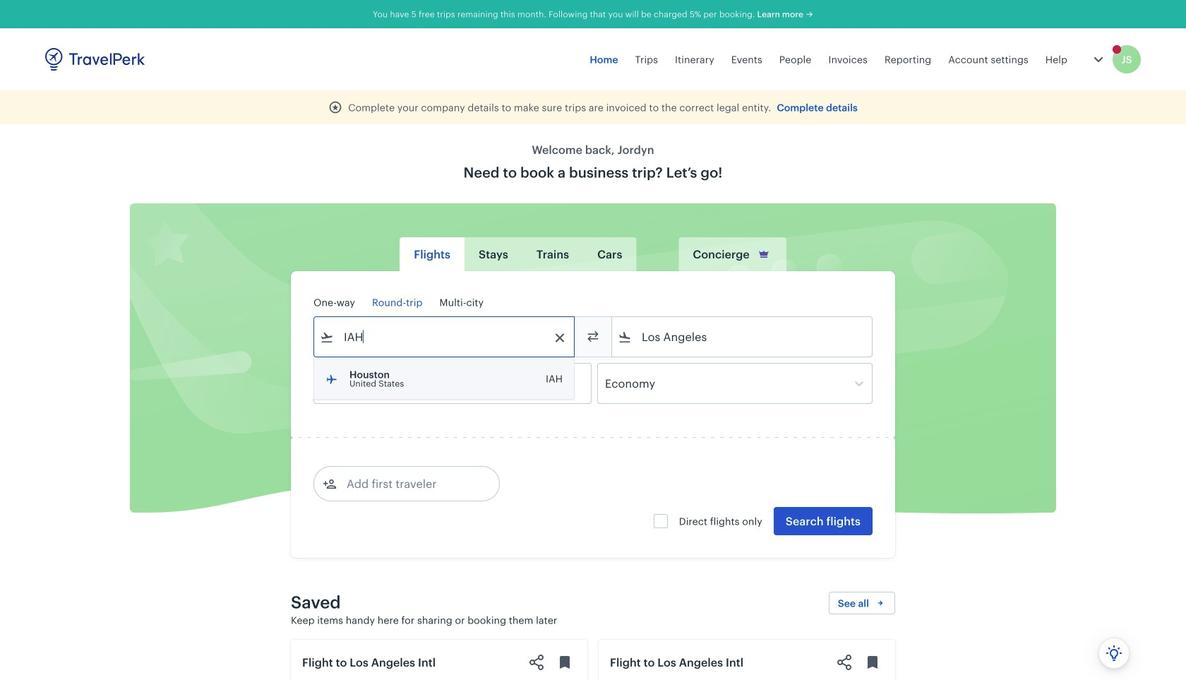 Task type: describe. For each thing, give the bounding box(es) containing it.
Return text field
[[418, 364, 492, 403]]

To search field
[[632, 326, 854, 348]]



Task type: locate. For each thing, give the bounding box(es) containing it.
Depart text field
[[334, 364, 408, 403]]

Add first traveler search field
[[337, 473, 484, 495]]

From search field
[[334, 326, 556, 348]]



Task type: vqa. For each thing, say whether or not it's contained in the screenshot.
Return text box
yes



